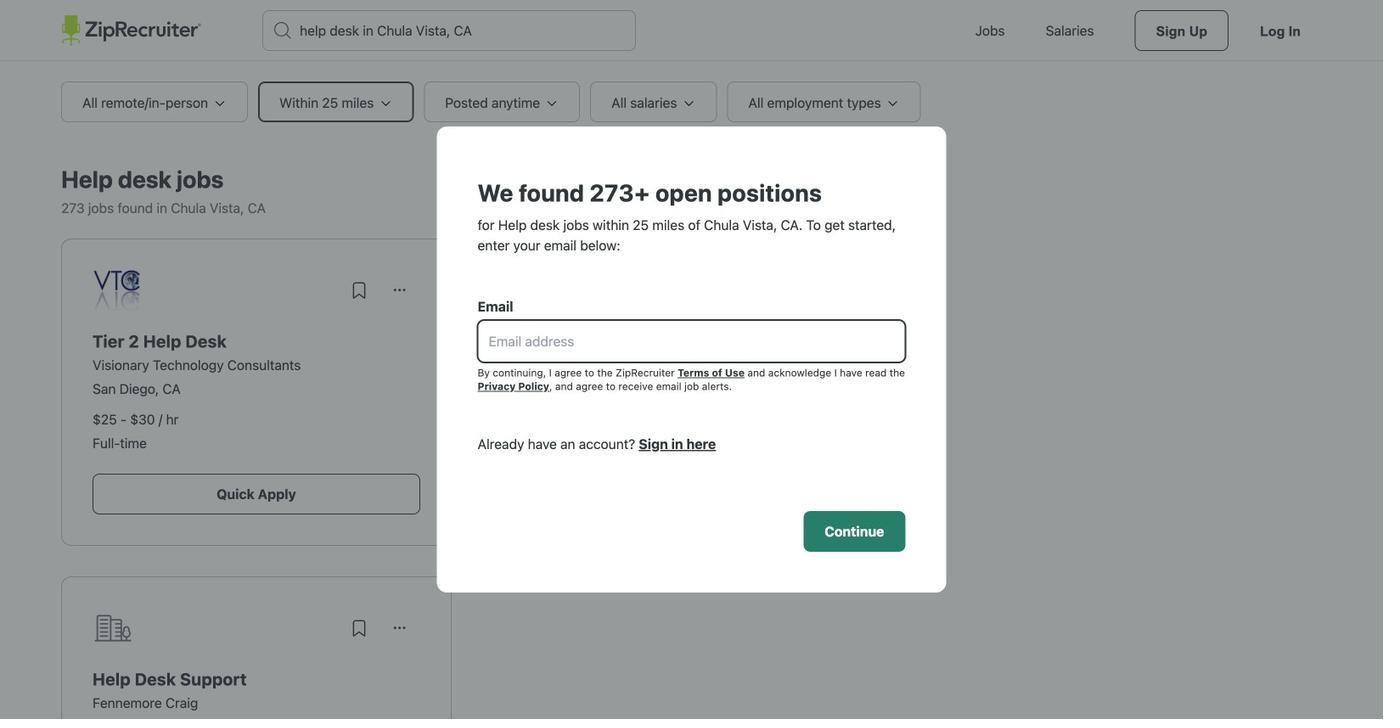 Task type: vqa. For each thing, say whether or not it's contained in the screenshot.
Full time Speech Language Pathologist (SLP) Opportunity in Newbury Park, CA ELEMENT
no



Task type: locate. For each thing, give the bounding box(es) containing it.
tier 2 help desk element
[[93, 331, 420, 352]]

job card menu element for help desk support element in the left bottom of the page
[[380, 625, 420, 642]]

Search job title or keyword search field
[[263, 11, 635, 50]]

job card menu element for tier 2 help desk element
[[380, 287, 420, 304]]

1 vertical spatial job card menu element
[[380, 625, 420, 642]]

save job for later image
[[349, 280, 369, 301], [349, 618, 369, 639]]

2 job card menu element from the top
[[380, 625, 420, 642]]

0 vertical spatial job card menu element
[[380, 287, 420, 304]]

1 vertical spatial save job for later image
[[349, 618, 369, 639]]

1 job card menu element from the top
[[380, 287, 420, 304]]

job card menu element
[[380, 287, 420, 304], [380, 625, 420, 642]]

0 vertical spatial save job for later image
[[349, 280, 369, 301]]

help desk support element
[[93, 669, 420, 690]]

1 save job for later image from the top
[[349, 280, 369, 301]]

save job for later image for job card menu element associated with tier 2 help desk element
[[349, 280, 369, 301]]

ziprecruiter image
[[61, 15, 201, 46]]

2 save job for later image from the top
[[349, 618, 369, 639]]

Email address text field
[[479, 321, 905, 362]]



Task type: describe. For each thing, give the bounding box(es) containing it.
main element
[[61, 0, 1322, 61]]

save job for later image for job card menu element related to help desk support element in the left bottom of the page
[[349, 618, 369, 639]]

tier 2 help desk image
[[93, 270, 142, 311]]

we found 273+ open positions dialog
[[0, 0, 1383, 719]]



